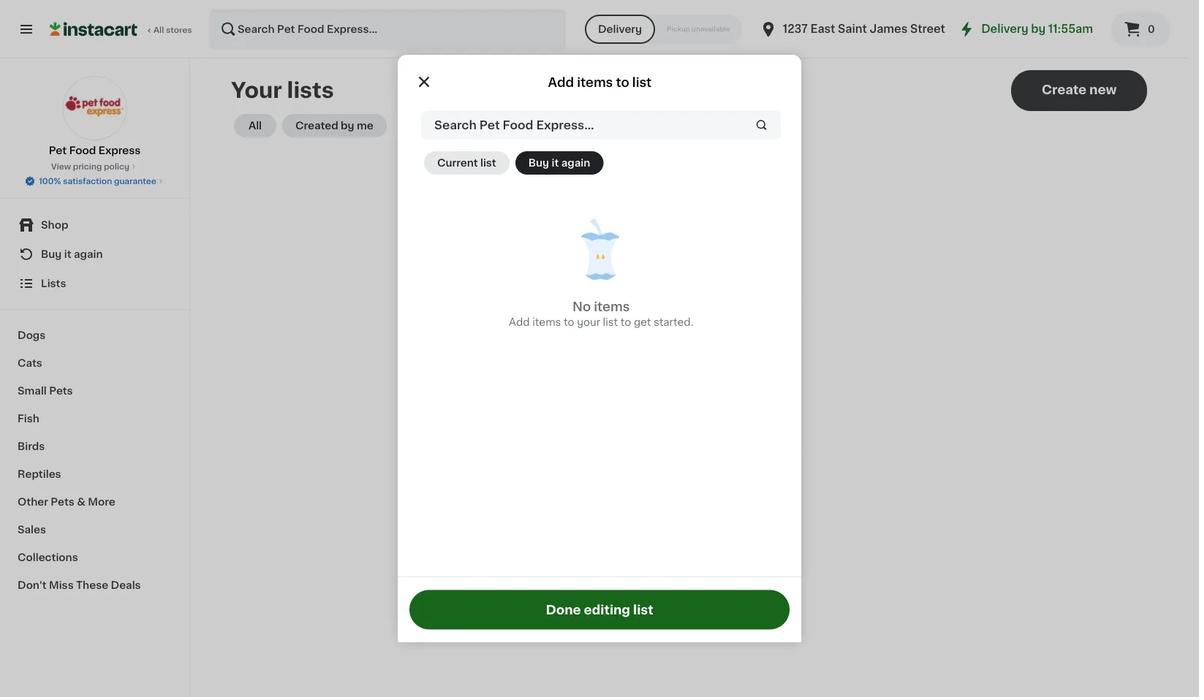 Task type: describe. For each thing, give the bounding box(es) containing it.
other
[[18, 497, 48, 507]]

me
[[357, 121, 373, 131]]

create
[[1042, 84, 1087, 96]]

james
[[870, 24, 908, 34]]

done editing list
[[546, 604, 653, 616]]

create new
[[1042, 84, 1117, 96]]

list down "service type" group
[[632, 76, 652, 89]]

1237
[[783, 24, 808, 34]]

reptiles link
[[9, 461, 181, 488]]

dogs link
[[9, 322, 181, 349]]

pricing
[[73, 163, 102, 171]]

by for delivery
[[1031, 24, 1046, 34]]

to left the get
[[621, 317, 631, 328]]

no lists yet lists you create will be saved here.
[[600, 303, 778, 330]]

these
[[76, 581, 108, 591]]

2 vertical spatial items
[[532, 317, 561, 328]]

other pets & more link
[[9, 488, 181, 516]]

more
[[88, 497, 115, 507]]

list_add_items dialog
[[398, 55, 801, 643]]

started.
[[654, 317, 693, 328]]

express...
[[536, 119, 594, 131]]

pets for small
[[49, 386, 73, 396]]

search pet food express... button
[[421, 110, 781, 140]]

0 horizontal spatial buy it again
[[41, 249, 103, 260]]

it inside buy it again button
[[552, 158, 559, 168]]

delivery by 11:55am
[[981, 24, 1093, 34]]

be
[[704, 320, 717, 330]]

small
[[18, 386, 47, 396]]

don't miss these deals link
[[9, 572, 181, 600]]

buy it again inside button
[[528, 158, 590, 168]]

pet inside pet food express link
[[49, 145, 67, 156]]

no for no items
[[572, 301, 591, 313]]

all stores
[[154, 26, 192, 34]]

stores
[[166, 26, 192, 34]]

view
[[51, 163, 71, 171]]

no for no lists yet
[[653, 303, 672, 315]]

no items add items to your list to get started.
[[509, 301, 693, 328]]

cats
[[18, 358, 42, 368]]

list inside no items add items to your list to get started.
[[603, 317, 618, 328]]

delivery for delivery by 11:55am
[[981, 24, 1028, 34]]

will
[[685, 320, 701, 330]]

100% satisfaction guarantee
[[39, 177, 156, 185]]

food inside 'button'
[[503, 119, 533, 131]]

editing
[[584, 604, 630, 616]]

buy it again button
[[515, 151, 603, 175]]

saint
[[838, 24, 867, 34]]

create new button
[[1011, 70, 1147, 111]]

street
[[910, 24, 945, 34]]

items for no
[[594, 301, 630, 313]]

you
[[627, 320, 646, 330]]

pets for other
[[51, 497, 74, 507]]

search
[[434, 119, 477, 131]]

list inside button
[[633, 604, 653, 616]]

current list button
[[424, 151, 509, 175]]

other pets & more
[[18, 497, 115, 507]]

to up search pet food express... 'button'
[[616, 76, 629, 89]]

created by me
[[295, 121, 373, 131]]

sales
[[18, 525, 46, 535]]

here.
[[753, 320, 778, 330]]

delivery by 11:55am link
[[958, 20, 1093, 38]]

1 vertical spatial buy
[[41, 249, 62, 260]]

service type group
[[585, 15, 742, 44]]

1 horizontal spatial add
[[548, 76, 574, 89]]

add items to list
[[548, 76, 652, 89]]

your
[[577, 317, 600, 328]]

buy inside button
[[528, 158, 549, 168]]

current list
[[437, 158, 496, 168]]

lists for no
[[675, 303, 701, 315]]

delivery button
[[585, 15, 655, 44]]

created by me button
[[282, 114, 387, 137]]

done editing list button
[[409, 590, 790, 630]]

instacart logo image
[[50, 20, 137, 38]]

pet food express
[[49, 145, 141, 156]]

0 horizontal spatial food
[[69, 145, 96, 156]]

1237 east saint james street button
[[760, 9, 945, 50]]

yet
[[704, 303, 725, 315]]

100% satisfaction guarantee button
[[24, 173, 165, 187]]

all button
[[234, 114, 276, 137]]

1237 east saint james street
[[783, 24, 945, 34]]

don't miss these deals
[[18, 581, 141, 591]]

guarantee
[[114, 177, 156, 185]]



Task type: vqa. For each thing, say whether or not it's contained in the screenshot.
Notification settings "link"
no



Task type: locate. For each thing, give the bounding box(es) containing it.
list right current
[[480, 158, 496, 168]]

add up express...
[[548, 76, 574, 89]]

items for add
[[577, 76, 613, 89]]

policy
[[104, 163, 129, 171]]

0 horizontal spatial lists
[[41, 279, 66, 289]]

1 vertical spatial all
[[249, 121, 262, 131]]

0 vertical spatial buy
[[528, 158, 549, 168]]

lists inside no lists yet lists you create will be saved here.
[[600, 320, 624, 330]]

0 horizontal spatial by
[[341, 121, 354, 131]]

satisfaction
[[63, 177, 112, 185]]

east
[[810, 24, 835, 34]]

all
[[154, 26, 164, 34], [249, 121, 262, 131]]

100%
[[39, 177, 61, 185]]

to
[[616, 76, 629, 89], [564, 317, 574, 328], [621, 317, 631, 328]]

1 horizontal spatial buy it again
[[528, 158, 590, 168]]

1 vertical spatial pet
[[49, 145, 67, 156]]

lists left you
[[600, 320, 624, 330]]

by left me
[[341, 121, 354, 131]]

pets
[[49, 386, 73, 396], [51, 497, 74, 507]]

collections
[[18, 553, 78, 563]]

all for all
[[249, 121, 262, 131]]

0 vertical spatial by
[[1031, 24, 1046, 34]]

deals
[[111, 581, 141, 591]]

no inside no lists yet lists you create will be saved here.
[[653, 303, 672, 315]]

lists
[[41, 279, 66, 289], [600, 320, 624, 330]]

delivery left 11:55am
[[981, 24, 1028, 34]]

lists up will
[[675, 303, 701, 315]]

shop link
[[9, 211, 181, 240]]

0 horizontal spatial lists
[[287, 80, 334, 101]]

get
[[634, 317, 651, 328]]

dogs
[[18, 330, 46, 341]]

no up create
[[653, 303, 672, 315]]

cats link
[[9, 349, 181, 377]]

1 horizontal spatial delivery
[[981, 24, 1028, 34]]

0 vertical spatial all
[[154, 26, 164, 34]]

lists link
[[9, 269, 181, 298]]

pet
[[479, 119, 500, 131], [49, 145, 67, 156]]

created
[[295, 121, 338, 131]]

miss
[[49, 581, 74, 591]]

0 vertical spatial lists
[[41, 279, 66, 289]]

fish link
[[9, 405, 181, 433]]

add left your
[[509, 317, 530, 328]]

birds
[[18, 442, 45, 452]]

items up search pet food express... 'button'
[[577, 76, 613, 89]]

0 button
[[1111, 12, 1171, 47]]

1 vertical spatial pets
[[51, 497, 74, 507]]

pet food express link
[[49, 76, 141, 158]]

shop
[[41, 220, 68, 230]]

again inside button
[[561, 158, 590, 168]]

add
[[548, 76, 574, 89], [509, 317, 530, 328]]

search pet food express...
[[434, 119, 594, 131]]

no inside no items add items to your list to get started.
[[572, 301, 591, 313]]

no up your
[[572, 301, 591, 313]]

delivery up add items to list
[[598, 24, 642, 34]]

by for created
[[341, 121, 354, 131]]

1 vertical spatial lists
[[675, 303, 701, 315]]

again down express...
[[561, 158, 590, 168]]

fish
[[18, 414, 39, 424]]

your lists
[[231, 80, 334, 101]]

to left your
[[564, 317, 574, 328]]

done
[[546, 604, 581, 616]]

current
[[437, 158, 478, 168]]

0 horizontal spatial it
[[64, 249, 71, 260]]

it down shop
[[64, 249, 71, 260]]

all left stores
[[154, 26, 164, 34]]

0 vertical spatial lists
[[287, 80, 334, 101]]

1 horizontal spatial lists
[[600, 320, 624, 330]]

None search field
[[209, 9, 566, 50]]

buy it again down shop
[[41, 249, 103, 260]]

pets right small
[[49, 386, 73, 396]]

1 vertical spatial by
[[341, 121, 354, 131]]

1 vertical spatial buy it again
[[41, 249, 103, 260]]

no
[[572, 301, 591, 313], [653, 303, 672, 315]]

it down express...
[[552, 158, 559, 168]]

saved
[[719, 320, 750, 330]]

delivery inside "button"
[[598, 24, 642, 34]]

0 horizontal spatial pet
[[49, 145, 67, 156]]

1 horizontal spatial buy
[[528, 158, 549, 168]]

food left express...
[[503, 119, 533, 131]]

food
[[503, 119, 533, 131], [69, 145, 96, 156]]

food up pricing
[[69, 145, 96, 156]]

add inside no items add items to your list to get started.
[[509, 317, 530, 328]]

&
[[77, 497, 85, 507]]

express
[[98, 145, 141, 156]]

by inside created by me 'button'
[[341, 121, 354, 131]]

1 horizontal spatial by
[[1031, 24, 1046, 34]]

0 vertical spatial food
[[503, 119, 533, 131]]

1 vertical spatial add
[[509, 317, 530, 328]]

all inside button
[[249, 121, 262, 131]]

collections link
[[9, 544, 181, 572]]

list right editing
[[633, 604, 653, 616]]

again down shop link
[[74, 249, 103, 260]]

all stores link
[[50, 9, 193, 50]]

lists for your
[[287, 80, 334, 101]]

1 horizontal spatial lists
[[675, 303, 701, 315]]

pets left &
[[51, 497, 74, 507]]

pet up view
[[49, 145, 67, 156]]

pets inside other pets & more link
[[51, 497, 74, 507]]

1 vertical spatial again
[[74, 249, 103, 260]]

0 vertical spatial items
[[577, 76, 613, 89]]

buy down search pet food express...
[[528, 158, 549, 168]]

1 vertical spatial lists
[[600, 320, 624, 330]]

pet right the search on the top left of page
[[479, 119, 500, 131]]

0
[[1148, 24, 1155, 34]]

view pricing policy
[[51, 163, 129, 171]]

sales link
[[9, 516, 181, 544]]

0 vertical spatial pets
[[49, 386, 73, 396]]

delivery for delivery
[[598, 24, 642, 34]]

delivery
[[981, 24, 1028, 34], [598, 24, 642, 34]]

pet food express logo image
[[63, 76, 127, 140]]

small pets
[[18, 386, 73, 396]]

1 horizontal spatial pet
[[479, 119, 500, 131]]

all down your
[[249, 121, 262, 131]]

lists up the created
[[287, 80, 334, 101]]

items up your
[[594, 301, 630, 313]]

reptiles
[[18, 469, 61, 480]]

0 vertical spatial it
[[552, 158, 559, 168]]

pet inside search pet food express... 'button'
[[479, 119, 500, 131]]

items left your
[[532, 317, 561, 328]]

0 vertical spatial pet
[[479, 119, 500, 131]]

lists down buy it again link
[[41, 279, 66, 289]]

buy it again
[[528, 158, 590, 168], [41, 249, 103, 260]]

it
[[552, 158, 559, 168], [64, 249, 71, 260]]

0 horizontal spatial add
[[509, 317, 530, 328]]

lists inside "link"
[[41, 279, 66, 289]]

again
[[561, 158, 590, 168], [74, 249, 103, 260]]

1 vertical spatial items
[[594, 301, 630, 313]]

list right your
[[603, 317, 618, 328]]

buy down shop
[[41, 249, 62, 260]]

all for all stores
[[154, 26, 164, 34]]

list
[[632, 76, 652, 89], [480, 158, 496, 168], [603, 317, 618, 328], [633, 604, 653, 616]]

1 vertical spatial food
[[69, 145, 96, 156]]

don't
[[18, 581, 46, 591]]

small pets link
[[9, 377, 181, 405]]

buy
[[528, 158, 549, 168], [41, 249, 62, 260]]

0 horizontal spatial all
[[154, 26, 164, 34]]

0 vertical spatial add
[[548, 76, 574, 89]]

new
[[1089, 84, 1117, 96]]

lists
[[287, 80, 334, 101], [675, 303, 701, 315]]

0 vertical spatial again
[[561, 158, 590, 168]]

1 horizontal spatial no
[[653, 303, 672, 315]]

0 horizontal spatial again
[[74, 249, 103, 260]]

1 horizontal spatial again
[[561, 158, 590, 168]]

by left 11:55am
[[1031, 24, 1046, 34]]

0 vertical spatial buy it again
[[528, 158, 590, 168]]

1 horizontal spatial it
[[552, 158, 559, 168]]

list inside button
[[480, 158, 496, 168]]

create
[[649, 320, 682, 330]]

by inside delivery by 11:55am link
[[1031, 24, 1046, 34]]

1 horizontal spatial all
[[249, 121, 262, 131]]

0 horizontal spatial buy
[[41, 249, 62, 260]]

birds link
[[9, 433, 181, 461]]

11:55am
[[1048, 24, 1093, 34]]

0 horizontal spatial no
[[572, 301, 591, 313]]

your
[[231, 80, 282, 101]]

buy it again down express...
[[528, 158, 590, 168]]

it inside buy it again link
[[64, 249, 71, 260]]

pets inside small pets "link"
[[49, 386, 73, 396]]

1 vertical spatial it
[[64, 249, 71, 260]]

0 horizontal spatial delivery
[[598, 24, 642, 34]]

lists inside no lists yet lists you create will be saved here.
[[675, 303, 701, 315]]

1 horizontal spatial food
[[503, 119, 533, 131]]

view pricing policy link
[[51, 161, 138, 173]]

buy it again link
[[9, 240, 181, 269]]



